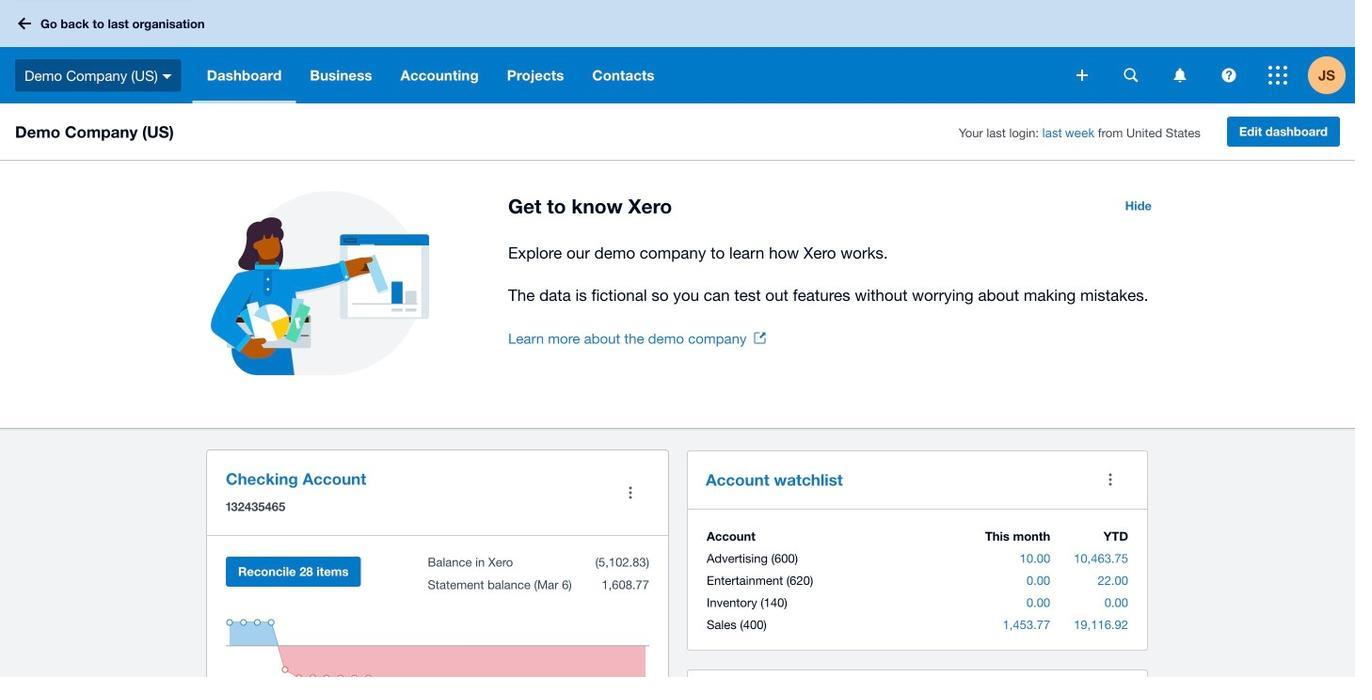 Task type: vqa. For each thing, say whether or not it's contained in the screenshot.
Case
no



Task type: locate. For each thing, give the bounding box(es) containing it.
banner
[[0, 0, 1355, 104]]

svg image
[[18, 17, 31, 30], [1077, 70, 1088, 81]]

manage menu toggle image
[[612, 474, 649, 512]]

svg image
[[1269, 66, 1288, 85], [1124, 68, 1138, 82], [1174, 68, 1186, 82], [1222, 68, 1236, 82], [163, 74, 172, 79]]

0 vertical spatial svg image
[[18, 17, 31, 30]]

1 vertical spatial svg image
[[1077, 70, 1088, 81]]



Task type: describe. For each thing, give the bounding box(es) containing it.
intro banner body element
[[508, 240, 1163, 309]]

1 horizontal spatial svg image
[[1077, 70, 1088, 81]]

0 horizontal spatial svg image
[[18, 17, 31, 30]]



